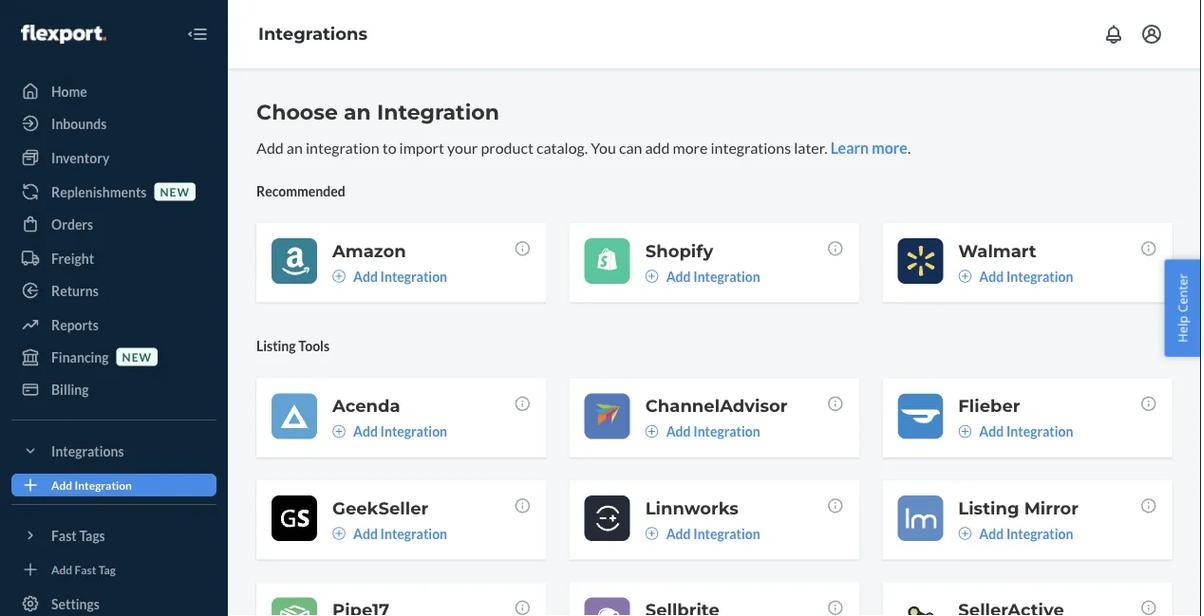 Task type: vqa. For each thing, say whether or not it's contained in the screenshot.
later.
yes



Task type: locate. For each thing, give the bounding box(es) containing it.
add down walmart at right
[[979, 268, 1004, 284]]

add down choose
[[256, 138, 284, 157]]

import
[[399, 138, 444, 157]]

add integration link for channeladvisor
[[645, 422, 760, 441]]

plus circle image down walmart at right
[[959, 270, 972, 283]]

close navigation image
[[186, 23, 209, 46]]

plus circle image
[[959, 270, 972, 283], [645, 425, 659, 438], [959, 425, 972, 438]]

plus circle image down linnworks
[[645, 527, 659, 540]]

0 vertical spatial integrations
[[258, 23, 368, 44]]

fast left the tags
[[51, 528, 77, 544]]

new up the orders link
[[160, 185, 190, 198]]

integration down amazon
[[380, 268, 447, 284]]

integration for amazon
[[380, 268, 447, 284]]

add integration link for linnworks
[[645, 524, 760, 543]]

0 horizontal spatial more
[[673, 138, 708, 157]]

plus circle image for geekseller
[[332, 527, 346, 540]]

add integration link for acenda
[[332, 422, 447, 441]]

plus circle image for shopify
[[645, 270, 659, 283]]

1 horizontal spatial new
[[160, 185, 190, 198]]

new down reports link on the left of the page
[[122, 350, 152, 364]]

add down acenda
[[353, 423, 378, 440]]

1 vertical spatial an
[[287, 138, 303, 157]]

0 horizontal spatial listing
[[256, 338, 296, 354]]

integration
[[377, 99, 499, 125], [380, 268, 447, 284], [694, 268, 760, 284], [1007, 268, 1074, 284], [380, 423, 447, 440], [694, 423, 760, 440], [1007, 423, 1074, 440], [75, 478, 132, 492], [380, 526, 447, 542], [694, 526, 760, 542], [1007, 526, 1074, 542]]

integration for walmart
[[1007, 268, 1074, 284]]

add integration for linnworks
[[666, 526, 760, 542]]

integration down channeladvisor
[[694, 423, 760, 440]]

more right learn
[[872, 138, 908, 157]]

your
[[447, 138, 478, 157]]

0 vertical spatial fast
[[51, 528, 77, 544]]

add integration for channeladvisor
[[666, 423, 760, 440]]

freight
[[51, 250, 94, 266]]

add integration for shopify
[[666, 268, 760, 284]]

add down amazon
[[353, 268, 378, 284]]

add integration link down linnworks
[[645, 524, 760, 543]]

add for shopify
[[666, 268, 691, 284]]

plus circle image for flieber
[[959, 425, 972, 438]]

listing for listing mirror
[[959, 498, 1020, 518]]

returns
[[51, 283, 99, 299]]

inbounds link
[[11, 108, 217, 139]]

plus circle image down listing mirror
[[959, 527, 972, 540]]

center
[[1174, 274, 1191, 313]]

add integration link down "shopify"
[[645, 267, 760, 286]]

integration for linnworks
[[694, 526, 760, 542]]

integration down flieber
[[1007, 423, 1074, 440]]

integration down mirror
[[1007, 526, 1074, 542]]

an
[[344, 99, 371, 125], [287, 138, 303, 157]]

listing left mirror
[[959, 498, 1020, 518]]

add up 'settings'
[[51, 563, 72, 576]]

help center
[[1174, 274, 1191, 343]]

integrations down 'billing'
[[51, 443, 124, 459]]

add integration down linnworks
[[666, 526, 760, 542]]

add fast tag
[[51, 563, 116, 576]]

tools
[[298, 338, 330, 354]]

add down channeladvisor
[[666, 423, 691, 440]]

choose
[[256, 99, 338, 125]]

flexport logo image
[[21, 25, 106, 44]]

integration up import
[[377, 99, 499, 125]]

add integration link down flieber
[[959, 422, 1074, 441]]

add integration down flieber
[[979, 423, 1074, 440]]

0 horizontal spatial an
[[287, 138, 303, 157]]

help
[[1174, 316, 1191, 343]]

add integration down geekseller
[[353, 526, 447, 542]]

integration for geekseller
[[380, 526, 447, 542]]

integration for acenda
[[380, 423, 447, 440]]

0 vertical spatial new
[[160, 185, 190, 198]]

add integration for acenda
[[353, 423, 447, 440]]

shopify
[[645, 240, 713, 261]]

fast left tag
[[75, 563, 96, 576]]

integration down geekseller
[[380, 526, 447, 542]]

0 vertical spatial an
[[344, 99, 371, 125]]

add down listing mirror
[[979, 526, 1004, 542]]

add integration down amazon
[[353, 268, 447, 284]]

integration down integrations dropdown button
[[75, 478, 132, 492]]

integrations
[[711, 138, 791, 157]]

add integration for walmart
[[979, 268, 1074, 284]]

1 more from the left
[[673, 138, 708, 157]]

add
[[256, 138, 284, 157], [353, 268, 378, 284], [666, 268, 691, 284], [979, 268, 1004, 284], [353, 423, 378, 440], [666, 423, 691, 440], [979, 423, 1004, 440], [51, 478, 72, 492], [353, 526, 378, 542], [666, 526, 691, 542], [979, 526, 1004, 542], [51, 563, 72, 576]]

settings link
[[11, 589, 217, 616]]

integrations inside integrations dropdown button
[[51, 443, 124, 459]]

plus circle image
[[332, 270, 346, 283], [645, 270, 659, 283], [332, 425, 346, 438], [332, 527, 346, 540], [645, 527, 659, 540], [959, 527, 972, 540]]

product
[[481, 138, 534, 157]]

plus circle image down amazon
[[332, 270, 346, 283]]

add down "shopify"
[[666, 268, 691, 284]]

tag
[[99, 563, 116, 576]]

plus circle image down flieber
[[959, 425, 972, 438]]

integrations button
[[11, 436, 217, 466]]

amazon
[[332, 240, 406, 261]]

add integration down walmart at right
[[979, 268, 1074, 284]]

add integration down listing mirror
[[979, 526, 1074, 542]]

1 horizontal spatial listing
[[959, 498, 1020, 518]]

learn
[[831, 138, 869, 157]]

add integration link down integrations dropdown button
[[11, 474, 217, 497]]

add down flieber
[[979, 423, 1004, 440]]

add down geekseller
[[353, 526, 378, 542]]

flieber
[[959, 395, 1021, 416]]

integrations up choose
[[258, 23, 368, 44]]

plus circle image down channeladvisor
[[645, 425, 659, 438]]

add integration down channeladvisor
[[666, 423, 760, 440]]

0 vertical spatial listing
[[256, 338, 296, 354]]

add for listing mirror
[[979, 526, 1004, 542]]

add integration for flieber
[[979, 423, 1074, 440]]

add integration
[[353, 268, 447, 284], [666, 268, 760, 284], [979, 268, 1074, 284], [353, 423, 447, 440], [666, 423, 760, 440], [979, 423, 1074, 440], [51, 478, 132, 492], [353, 526, 447, 542], [666, 526, 760, 542], [979, 526, 1074, 542]]

new
[[160, 185, 190, 198], [122, 350, 152, 364]]

add up fast tags
[[51, 478, 72, 492]]

listing
[[256, 338, 296, 354], [959, 498, 1020, 518]]

open notifications image
[[1103, 23, 1125, 46]]

integration for shopify
[[694, 268, 760, 284]]

add down linnworks
[[666, 526, 691, 542]]

add integration link
[[332, 267, 447, 286], [645, 267, 760, 286], [959, 267, 1074, 286], [332, 422, 447, 441], [645, 422, 760, 441], [959, 422, 1074, 441], [11, 474, 217, 497], [332, 524, 447, 543], [645, 524, 760, 543], [959, 524, 1074, 543]]

1 vertical spatial listing
[[959, 498, 1020, 518]]

plus circle image down acenda
[[332, 425, 346, 438]]

add for channeladvisor
[[666, 423, 691, 440]]

add integration link down geekseller
[[332, 524, 447, 543]]

add integration link down amazon
[[332, 267, 447, 286]]

add for acenda
[[353, 423, 378, 440]]

1 horizontal spatial more
[[872, 138, 908, 157]]

billing
[[51, 381, 89, 397]]

integration down walmart at right
[[1007, 268, 1074, 284]]

an down choose
[[287, 138, 303, 157]]

add for geekseller
[[353, 526, 378, 542]]

1 vertical spatial new
[[122, 350, 152, 364]]

1 horizontal spatial an
[[344, 99, 371, 125]]

more
[[673, 138, 708, 157], [872, 138, 908, 157]]

add integration link down listing mirror
[[959, 524, 1074, 543]]

0 horizontal spatial integrations
[[51, 443, 124, 459]]

0 horizontal spatial new
[[122, 350, 152, 364]]

add integration link down channeladvisor
[[645, 422, 760, 441]]

.
[[908, 138, 911, 157]]

add integration link down acenda
[[332, 422, 447, 441]]

add integration down "shopify"
[[666, 268, 760, 284]]

integrations
[[258, 23, 368, 44], [51, 443, 124, 459]]

plus circle image down "shopify"
[[645, 270, 659, 283]]

add integration down acenda
[[353, 423, 447, 440]]

inbounds
[[51, 115, 107, 132]]

more right add
[[673, 138, 708, 157]]

integration down linnworks
[[694, 526, 760, 542]]

settings
[[51, 596, 100, 612]]

walmart
[[959, 240, 1037, 261]]

you
[[591, 138, 616, 157]]

plus circle image down geekseller
[[332, 527, 346, 540]]

fast
[[51, 528, 77, 544], [75, 563, 96, 576]]

inventory link
[[11, 142, 217, 173]]

integration down acenda
[[380, 423, 447, 440]]

integration down "shopify"
[[694, 268, 760, 284]]

add for linnworks
[[666, 526, 691, 542]]

add integration link down walmart at right
[[959, 267, 1074, 286]]

plus circle image for walmart
[[959, 270, 972, 283]]

1 vertical spatial integrations
[[51, 443, 124, 459]]

financing
[[51, 349, 109, 365]]

listing left tools on the left of the page
[[256, 338, 296, 354]]

an up integration
[[344, 99, 371, 125]]



Task type: describe. For each thing, give the bounding box(es) containing it.
1 vertical spatial fast
[[75, 563, 96, 576]]

add integration for listing mirror
[[979, 526, 1074, 542]]

add
[[645, 138, 670, 157]]

linnworks
[[645, 498, 739, 518]]

tags
[[79, 528, 105, 544]]

freight link
[[11, 243, 217, 274]]

to
[[382, 138, 397, 157]]

catalog.
[[537, 138, 588, 157]]

add integration link for shopify
[[645, 267, 760, 286]]

orders
[[51, 216, 93, 232]]

new for replenishments
[[160, 185, 190, 198]]

add integration link for amazon
[[332, 267, 447, 286]]

integration for channeladvisor
[[694, 423, 760, 440]]

add for amazon
[[353, 268, 378, 284]]

add integration link for geekseller
[[332, 524, 447, 543]]

inventory
[[51, 150, 110, 166]]

returns link
[[11, 275, 217, 306]]

can
[[619, 138, 642, 157]]

add integration link for walmart
[[959, 267, 1074, 286]]

reports link
[[11, 310, 217, 340]]

add integration down integrations dropdown button
[[51, 478, 132, 492]]

reports
[[51, 317, 99, 333]]

replenishments
[[51, 184, 147, 200]]

later.
[[794, 138, 828, 157]]

add integration for geekseller
[[353, 526, 447, 542]]

listing mirror
[[959, 498, 1079, 518]]

integration for listing mirror
[[1007, 526, 1074, 542]]

channeladvisor
[[645, 395, 788, 416]]

open account menu image
[[1141, 23, 1163, 46]]

2 more from the left
[[872, 138, 908, 157]]

listing for listing tools
[[256, 338, 296, 354]]

fast inside dropdown button
[[51, 528, 77, 544]]

plus circle image for linnworks
[[645, 527, 659, 540]]

fast tags button
[[11, 520, 217, 551]]

geekseller
[[332, 498, 429, 518]]

1 horizontal spatial integrations
[[258, 23, 368, 44]]

listing tools
[[256, 338, 330, 354]]

home
[[51, 83, 87, 99]]

add fast tag link
[[11, 558, 217, 581]]

learn more button
[[831, 137, 908, 158]]

plus circle image for listing mirror
[[959, 527, 972, 540]]

add integration link for listing mirror
[[959, 524, 1074, 543]]

add an integration to import your product catalog. you can add more integrations later. learn more .
[[256, 138, 911, 157]]

an for add
[[287, 138, 303, 157]]

integration
[[306, 138, 379, 157]]

new for financing
[[122, 350, 152, 364]]

integrations link
[[258, 23, 368, 44]]

recommended
[[256, 183, 345, 199]]

choose an integration
[[256, 99, 499, 125]]

plus circle image for acenda
[[332, 425, 346, 438]]

home link
[[11, 76, 217, 106]]

add for flieber
[[979, 423, 1004, 440]]

billing link
[[11, 374, 217, 405]]

add for walmart
[[979, 268, 1004, 284]]

plus circle image for amazon
[[332, 270, 346, 283]]

an for choose
[[344, 99, 371, 125]]

add integration link for flieber
[[959, 422, 1074, 441]]

add integration for amazon
[[353, 268, 447, 284]]

acenda
[[332, 395, 400, 416]]

fast tags
[[51, 528, 105, 544]]

plus circle image for channeladvisor
[[645, 425, 659, 438]]

orders link
[[11, 209, 217, 239]]

mirror
[[1024, 498, 1079, 518]]

help center button
[[1165, 259, 1201, 357]]

integration for flieber
[[1007, 423, 1074, 440]]



